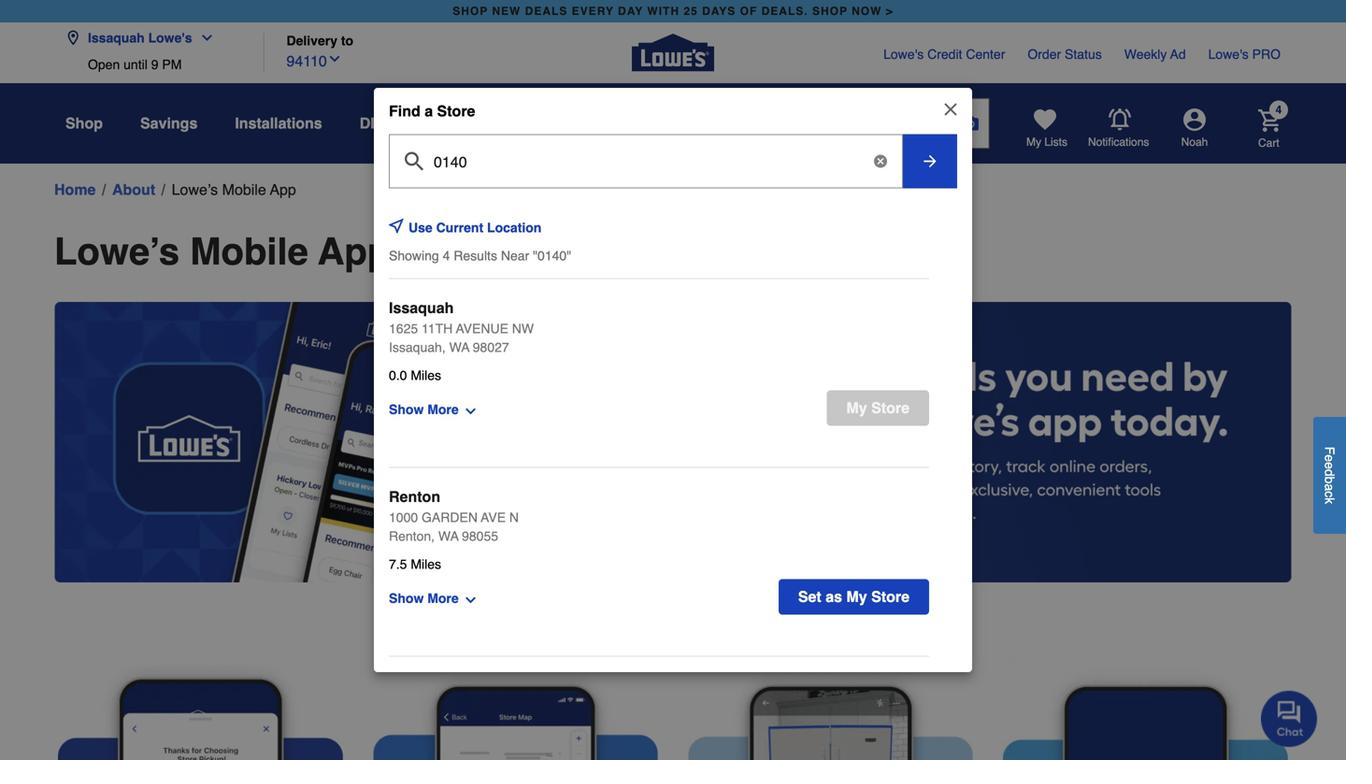 Task type: describe. For each thing, give the bounding box(es) containing it.
delivery
[[287, 33, 338, 48]]

arrow right image
[[921, 152, 940, 171]]

weekly ad link
[[1125, 45, 1186, 64]]

pro
[[1253, 47, 1281, 62]]

cart
[[1258, 136, 1280, 149]]

store inside "button"
[[871, 588, 910, 605]]

shop new deals every day with 25 days of deals. shop now > link
[[449, 0, 897, 22]]

current
[[436, 220, 483, 235]]

ad
[[1170, 47, 1186, 62]]

set
[[798, 588, 822, 605]]

my for my lists
[[1027, 136, 1042, 149]]

0.0
[[389, 368, 407, 383]]

a smartphone showing an image of a french door refrigerator superimposed over a home kitchen. image
[[688, 657, 973, 760]]

showing
[[389, 248, 439, 263]]

f e e d b a c k button
[[1314, 417, 1346, 534]]

renton,
[[389, 529, 435, 544]]

lowe's home improvement notification center image
[[1109, 108, 1131, 131]]

garden
[[422, 510, 478, 525]]

lowe's mobile app link
[[172, 179, 296, 201]]

show more for issaquah
[[389, 402, 459, 417]]

0 vertical spatial mobile
[[222, 181, 266, 198]]

b
[[1323, 476, 1337, 484]]

noah
[[1181, 136, 1208, 149]]

status
[[1065, 47, 1102, 62]]

open
[[88, 57, 120, 72]]

7.5 miles
[[389, 557, 441, 572]]

noah button
[[1150, 108, 1240, 150]]

renton 1000 garden ave n renton, wa 98055
[[389, 488, 519, 544]]

Zip Code, City, State or Store # text field
[[396, 143, 896, 171]]

1625
[[389, 321, 418, 336]]

94110 button
[[287, 48, 342, 73]]

2 e from the top
[[1323, 462, 1337, 469]]

deals.
[[762, 5, 808, 18]]

renton link
[[389, 486, 440, 508]]

order status link
[[1028, 45, 1102, 64]]

notifications
[[1088, 136, 1149, 149]]

&
[[389, 115, 399, 132]]

lists
[[1045, 136, 1068, 149]]

set as my store
[[798, 588, 910, 605]]

miles for renton
[[411, 557, 441, 572]]

store inside button
[[871, 399, 910, 417]]

98027
[[473, 340, 509, 355]]

0 vertical spatial lowe's
[[172, 181, 218, 198]]

use
[[409, 220, 433, 235]]

lowe's home improvement lists image
[[1034, 108, 1057, 131]]

a inside button
[[1323, 484, 1337, 491]]

close image
[[942, 100, 960, 119]]

installations
[[235, 115, 322, 132]]

my lists
[[1027, 136, 1068, 149]]

94110
[[287, 52, 327, 70]]

11th
[[422, 321, 453, 336]]

chat invite button image
[[1261, 690, 1318, 747]]

issaquah for issaquah 1625 11th avenue nw issaquah, wa 98027
[[389, 299, 454, 316]]

search image
[[919, 112, 938, 131]]

issaquah link
[[389, 297, 454, 319]]

about
[[112, 181, 155, 198]]

renton
[[389, 488, 440, 505]]

0 vertical spatial lowe's mobile app
[[172, 181, 296, 198]]

ideas
[[403, 115, 442, 132]]

to
[[341, 33, 353, 48]]

a smartphone showing the lowe's app mobile check-in screen with curbside pickup selected. image
[[58, 657, 343, 760]]

n
[[509, 510, 519, 525]]

new
[[492, 5, 521, 18]]

1 vertical spatial mobile
[[190, 230, 308, 273]]

location image
[[65, 30, 80, 45]]

as
[[826, 588, 842, 605]]

days
[[702, 5, 736, 18]]

25
[[684, 5, 698, 18]]

9
[[151, 57, 158, 72]]

issaquah,
[[389, 340, 446, 355]]

weekly ad
[[1125, 47, 1186, 62]]

1 vertical spatial app
[[318, 230, 390, 273]]

open until 9 pm
[[88, 57, 182, 72]]

with
[[647, 5, 680, 18]]

find
[[389, 102, 421, 120]]

home
[[54, 181, 96, 198]]

wa for renton
[[438, 529, 459, 544]]

my store
[[847, 399, 910, 417]]

results
[[454, 248, 497, 263]]

until
[[124, 57, 148, 72]]

use current location
[[409, 220, 542, 235]]

set as my store button
[[779, 579, 929, 615]]

savings button
[[140, 107, 198, 140]]



Task type: vqa. For each thing, say whether or not it's contained in the screenshot.
skin in the adult chicken and brown rice dog food 30lb - high quality protein, wholesome grains, omega 3 & 6 fatty acids for healthy skin & coat
no



Task type: locate. For each thing, give the bounding box(es) containing it.
1 horizontal spatial 4
[[1276, 103, 1282, 116]]

lowe's up "pm"
[[148, 30, 192, 45]]

c
[[1323, 491, 1337, 497]]

0 vertical spatial more
[[427, 402, 459, 417]]

1 e from the top
[[1323, 455, 1337, 462]]

0 vertical spatial 4
[[1276, 103, 1282, 116]]

nw
[[512, 321, 534, 336]]

show more down "0.0 miles"
[[389, 402, 459, 417]]

k
[[1323, 497, 1337, 504]]

0.0 miles
[[389, 368, 441, 383]]

issaquah inside issaquah 1625 11th avenue nw issaquah, wa 98027
[[389, 299, 454, 316]]

lowe's right about
[[172, 181, 218, 198]]

shop
[[65, 115, 103, 132]]

lowe's pro link
[[1209, 45, 1281, 64]]

issaquah 1625 11th avenue nw issaquah, wa 98027
[[389, 299, 534, 355]]

lowe's home improvement logo image
[[632, 12, 714, 94]]

issaquah inside button
[[88, 30, 145, 45]]

order
[[1028, 47, 1061, 62]]

diy & ideas button
[[360, 107, 442, 140]]

chevron down image
[[327, 51, 342, 66]]

>
[[886, 5, 894, 18]]

lowe's mobile app
[[172, 181, 296, 198], [54, 230, 390, 273]]

ave
[[481, 510, 506, 525]]

d
[[1323, 469, 1337, 476]]

None search field
[[479, 98, 990, 166]]

4
[[1276, 103, 1282, 116], [443, 248, 450, 263]]

my store button
[[827, 390, 929, 426]]

weekly
[[1125, 47, 1167, 62]]

"0140"
[[533, 248, 571, 263]]

e
[[1323, 455, 1337, 462], [1323, 462, 1337, 469]]

0 vertical spatial a
[[425, 102, 433, 120]]

lowe's
[[148, 30, 192, 45], [884, 47, 924, 62], [1209, 47, 1249, 62]]

1 vertical spatial store
[[871, 399, 910, 417]]

a up k
[[1323, 484, 1337, 491]]

my lists link
[[1027, 108, 1068, 150]]

e up the b
[[1323, 462, 1337, 469]]

1 vertical spatial 4
[[443, 248, 450, 263]]

98055
[[462, 529, 498, 544]]

0 vertical spatial issaquah
[[88, 30, 145, 45]]

gps image
[[389, 218, 404, 233]]

1 vertical spatial lowe's
[[54, 230, 180, 273]]

lowe's for lowe's pro
[[1209, 47, 1249, 62]]

wa
[[449, 340, 470, 355], [438, 529, 459, 544]]

issaquah up open
[[88, 30, 145, 45]]

more for renton
[[427, 591, 459, 606]]

2 vertical spatial my
[[847, 588, 867, 605]]

my inside "button"
[[847, 588, 867, 605]]

the lowe's app displaying the app homepage for both d i y and pro users. image
[[54, 302, 1292, 582]]

show more
[[389, 402, 459, 417], [389, 591, 459, 606]]

0 vertical spatial miles
[[411, 368, 441, 383]]

a smartphone showing a blue screen with the lowe's pro logo. image
[[1003, 657, 1288, 760]]

chevron down image
[[192, 30, 215, 45]]

day
[[618, 5, 643, 18]]

0 vertical spatial show
[[389, 402, 424, 417]]

1 vertical spatial show
[[389, 591, 424, 606]]

savings
[[140, 115, 198, 132]]

lowe's mobile app down the installations button
[[172, 181, 296, 198]]

store
[[437, 102, 475, 120], [871, 399, 910, 417], [871, 588, 910, 605]]

lowe's left credit
[[884, 47, 924, 62]]

issaquah up 11th
[[389, 299, 454, 316]]

lowe's mobile app down lowe's mobile app link
[[54, 230, 390, 273]]

more
[[427, 402, 459, 417], [427, 591, 459, 606]]

4 up cart
[[1276, 103, 1282, 116]]

1 vertical spatial my
[[847, 399, 867, 417]]

show for renton
[[389, 591, 424, 606]]

0 vertical spatial wa
[[449, 340, 470, 355]]

1 vertical spatial a
[[1323, 484, 1337, 491]]

1 show from the top
[[389, 402, 424, 417]]

1 vertical spatial issaquah
[[389, 299, 454, 316]]

lowe's inside button
[[148, 30, 192, 45]]

app down the installations button
[[270, 181, 296, 198]]

showing                                      4                                     results near "0140"
[[389, 248, 571, 263]]

about link
[[112, 179, 155, 201]]

mobile
[[222, 181, 266, 198], [190, 230, 308, 273]]

credit
[[928, 47, 962, 62]]

issaquah lowe's
[[88, 30, 192, 45]]

of
[[740, 5, 758, 18]]

installations button
[[235, 107, 322, 140]]

1 horizontal spatial issaquah
[[389, 299, 454, 316]]

show more down the 7.5 miles
[[389, 591, 459, 606]]

show down 7.5
[[389, 591, 424, 606]]

Search Query text field
[[480, 99, 905, 148]]

lowe's pro
[[1209, 47, 1281, 62]]

lowe's credit center link
[[884, 45, 1005, 64]]

order status
[[1028, 47, 1102, 62]]

1 horizontal spatial app
[[318, 230, 390, 273]]

wa inside issaquah 1625 11th avenue nw issaquah, wa 98027
[[449, 340, 470, 355]]

lowe's home improvement cart image
[[1258, 109, 1281, 132]]

1 more from the top
[[427, 402, 459, 417]]

app
[[270, 181, 296, 198], [318, 230, 390, 273]]

f
[[1323, 447, 1337, 455]]

miles right 7.5
[[411, 557, 441, 572]]

miles for issaquah
[[411, 368, 441, 383]]

f e e d b a c k
[[1323, 447, 1337, 504]]

more for issaquah
[[427, 402, 459, 417]]

2 vertical spatial store
[[871, 588, 910, 605]]

0 vertical spatial show more
[[389, 402, 459, 417]]

app left use in the top of the page
[[318, 230, 390, 273]]

show down 0.0 at the left
[[389, 402, 424, 417]]

lowe's down "about" link at the top left of the page
[[54, 230, 180, 273]]

shop button
[[65, 107, 103, 140]]

e up d
[[1323, 455, 1337, 462]]

a
[[425, 102, 433, 120], [1323, 484, 1337, 491]]

show for issaquah
[[389, 402, 424, 417]]

2 show from the top
[[389, 591, 424, 606]]

1 vertical spatial more
[[427, 591, 459, 606]]

show
[[389, 402, 424, 417], [389, 591, 424, 606]]

1 vertical spatial miles
[[411, 557, 441, 572]]

1 horizontal spatial a
[[1323, 484, 1337, 491]]

1 miles from the top
[[411, 368, 441, 383]]

more down "0.0 miles"
[[427, 402, 459, 417]]

center
[[966, 47, 1005, 62]]

wa for issaquah
[[449, 340, 470, 355]]

1 show more from the top
[[389, 402, 459, 417]]

more down the 7.5 miles
[[427, 591, 459, 606]]

shop left now
[[812, 5, 848, 18]]

pm
[[162, 57, 182, 72]]

lowe's
[[172, 181, 218, 198], [54, 230, 180, 273]]

delivery to
[[287, 33, 353, 48]]

diy
[[360, 115, 384, 132]]

my inside button
[[847, 399, 867, 417]]

a right the find
[[425, 102, 433, 120]]

0 vertical spatial my
[[1027, 136, 1042, 149]]

1 horizontal spatial lowe's
[[884, 47, 924, 62]]

1 vertical spatial show more
[[389, 591, 459, 606]]

now
[[852, 5, 882, 18]]

1 shop from the left
[[453, 5, 488, 18]]

0 horizontal spatial issaquah
[[88, 30, 145, 45]]

wa down 11th
[[449, 340, 470, 355]]

avenue
[[456, 321, 509, 336]]

lowe's credit center
[[884, 47, 1005, 62]]

my
[[1027, 136, 1042, 149], [847, 399, 867, 417], [847, 588, 867, 605]]

0 horizontal spatial app
[[270, 181, 296, 198]]

issaquah for issaquah lowe's
[[88, 30, 145, 45]]

0 horizontal spatial 4
[[443, 248, 450, 263]]

diy & ideas
[[360, 115, 442, 132]]

1000
[[389, 510, 418, 525]]

2 miles from the top
[[411, 557, 441, 572]]

0 vertical spatial app
[[270, 181, 296, 198]]

wa inside renton 1000 garden ave n renton, wa 98055
[[438, 529, 459, 544]]

home link
[[54, 179, 96, 201]]

0 horizontal spatial lowe's
[[148, 30, 192, 45]]

miles right 0.0 at the left
[[411, 368, 441, 383]]

near
[[501, 248, 529, 263]]

1 horizontal spatial shop
[[812, 5, 848, 18]]

1 vertical spatial wa
[[438, 529, 459, 544]]

mobile down lowe's mobile app link
[[190, 230, 308, 273]]

2 show more from the top
[[389, 591, 459, 606]]

wa down garden
[[438, 529, 459, 544]]

lowe's left "pro"
[[1209, 47, 1249, 62]]

a smartphone showing a patio chair with a map indicating the location of the chair in the store. image
[[373, 657, 658, 760]]

my for my store
[[847, 399, 867, 417]]

0 vertical spatial store
[[437, 102, 475, 120]]

2 horizontal spatial lowe's
[[1209, 47, 1249, 62]]

1 vertical spatial lowe's mobile app
[[54, 230, 390, 273]]

shop
[[453, 5, 488, 18], [812, 5, 848, 18]]

shop new deals every day with 25 days of deals. shop now >
[[453, 5, 894, 18]]

every
[[572, 5, 614, 18]]

0 horizontal spatial a
[[425, 102, 433, 120]]

location
[[487, 220, 542, 235]]

deals
[[525, 5, 568, 18]]

camera image
[[962, 114, 980, 133]]

find a store
[[389, 102, 475, 120]]

shop left new
[[453, 5, 488, 18]]

use current location button
[[409, 207, 572, 248]]

4 left 'results'
[[443, 248, 450, 263]]

0 horizontal spatial shop
[[453, 5, 488, 18]]

lowe's for lowe's credit center
[[884, 47, 924, 62]]

2 shop from the left
[[812, 5, 848, 18]]

show more for renton
[[389, 591, 459, 606]]

mobile down the installations button
[[222, 181, 266, 198]]

2 more from the top
[[427, 591, 459, 606]]

7.5
[[389, 557, 407, 572]]



